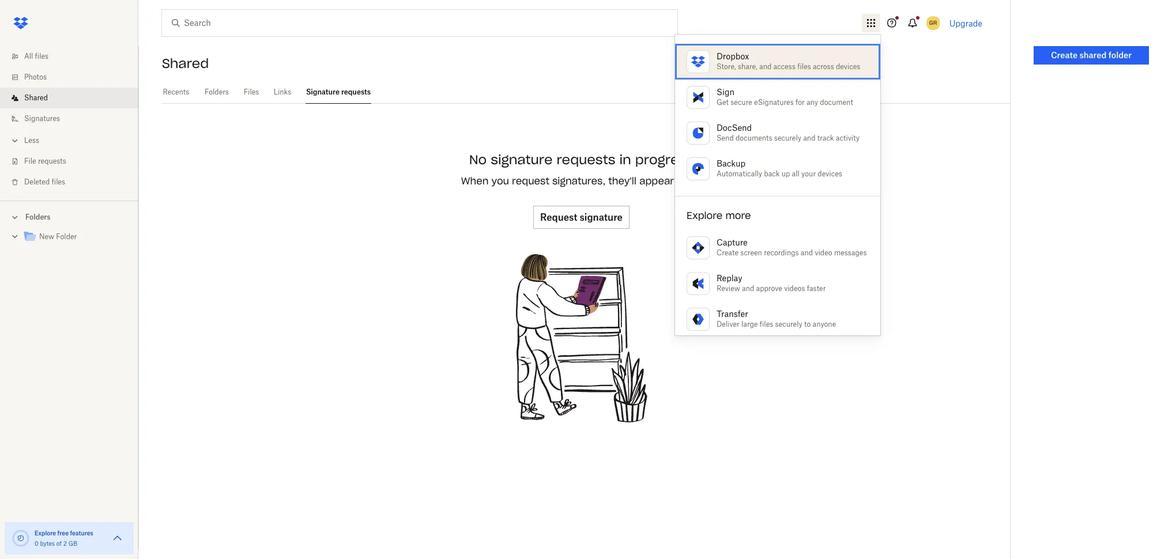 Task type: vqa. For each thing, say whether or not it's contained in the screenshot.
navigation
no



Task type: locate. For each thing, give the bounding box(es) containing it.
files left across
[[798, 62, 812, 71]]

1 vertical spatial shared
[[24, 93, 48, 102]]

videos
[[785, 284, 806, 293]]

less image
[[9, 135, 21, 147]]

0 horizontal spatial shared
[[24, 93, 48, 102]]

securely left to
[[776, 320, 803, 329]]

folders link
[[204, 81, 230, 102]]

devices inside the dropbox store, share, and access files across devices
[[836, 62, 861, 71]]

1 horizontal spatial shared
[[162, 55, 209, 72]]

folder
[[56, 232, 77, 241]]

new folder
[[39, 232, 77, 241]]

sign get secure esignatures for any document
[[717, 87, 854, 107]]

0 horizontal spatial folders
[[25, 213, 51, 222]]

deliver
[[717, 320, 740, 329]]

2 horizontal spatial requests
[[557, 152, 616, 168]]

create down capture on the right of the page
[[717, 249, 739, 257]]

create inside button
[[1052, 50, 1078, 60]]

and left track
[[804, 134, 816, 142]]

photos link
[[9, 67, 138, 88]]

devices right your
[[818, 170, 843, 178]]

folders up new on the top
[[25, 213, 51, 222]]

upgrade
[[950, 18, 983, 28]]

list
[[0, 39, 138, 201]]

create inside capture create screen recordings and video messages
[[717, 249, 739, 257]]

shared list item
[[0, 88, 138, 108]]

automatically
[[717, 170, 763, 178]]

your
[[802, 170, 816, 178]]

create shared folder button
[[1034, 46, 1150, 65]]

tab list
[[162, 81, 1011, 104]]

files inside the dropbox store, share, and access files across devices
[[798, 62, 812, 71]]

0 vertical spatial folders
[[205, 88, 229, 96]]

request
[[512, 175, 550, 187]]

requests right signature
[[341, 88, 371, 96]]

new
[[39, 232, 54, 241]]

0 vertical spatial explore
[[687, 210, 723, 222]]

activity
[[836, 134, 860, 142]]

signature requests
[[306, 88, 371, 96]]

files right all
[[35, 52, 49, 61]]

explore left more at the top of the page
[[687, 210, 723, 222]]

0
[[35, 541, 38, 547]]

illustration of an empty shelf image
[[495, 252, 668, 425]]

secure
[[731, 98, 753, 107]]

shared up recents link
[[162, 55, 209, 72]]

0 horizontal spatial requests
[[38, 157, 66, 166]]

files right large
[[760, 320, 774, 329]]

transfer
[[717, 309, 749, 319]]

and right share,
[[760, 62, 772, 71]]

bytes
[[40, 541, 55, 547]]

they'll
[[609, 175, 637, 187]]

signature
[[306, 88, 340, 96]]

0 horizontal spatial create
[[717, 249, 739, 257]]

review
[[717, 284, 741, 293]]

requests right "file"
[[38, 157, 66, 166]]

and right review
[[742, 284, 755, 293]]

1 horizontal spatial create
[[1052, 50, 1078, 60]]

send
[[717, 134, 734, 142]]

folders inside button
[[25, 213, 51, 222]]

folders left files
[[205, 88, 229, 96]]

files link
[[244, 81, 260, 102]]

list containing all files
[[0, 39, 138, 201]]

all
[[24, 52, 33, 61]]

anyone
[[813, 320, 837, 329]]

requests
[[341, 88, 371, 96], [557, 152, 616, 168], [38, 157, 66, 166]]

create
[[1052, 50, 1078, 60], [717, 249, 739, 257]]

1 vertical spatial explore
[[35, 530, 56, 537]]

0 vertical spatial securely
[[775, 134, 802, 142]]

sign
[[717, 87, 735, 97]]

explore inside the 'explore free features 0 bytes of 2 gb'
[[35, 530, 56, 537]]

0 horizontal spatial explore
[[35, 530, 56, 537]]

progress
[[636, 152, 694, 168]]

folders
[[205, 88, 229, 96], [25, 213, 51, 222]]

and inside capture create screen recordings and video messages
[[801, 249, 813, 257]]

files
[[35, 52, 49, 61], [798, 62, 812, 71], [52, 178, 65, 186], [760, 320, 774, 329]]

1 vertical spatial folders
[[25, 213, 51, 222]]

file requests link
[[9, 151, 138, 172]]

signatures
[[24, 114, 60, 123]]

folders button
[[0, 208, 138, 226]]

shared down photos
[[24, 93, 48, 102]]

no signature requests in progress
[[469, 152, 694, 168]]

share,
[[738, 62, 758, 71]]

securely up backup automatically back up all your devices
[[775, 134, 802, 142]]

when you request signatures, they'll appear here.
[[461, 175, 702, 187]]

securely
[[775, 134, 802, 142], [776, 320, 803, 329]]

deleted
[[24, 178, 50, 186]]

1 horizontal spatial explore
[[687, 210, 723, 222]]

capture create screen recordings and video messages
[[717, 238, 867, 257]]

1 vertical spatial create
[[717, 249, 739, 257]]

devices
[[836, 62, 861, 71], [818, 170, 843, 178]]

1 vertical spatial devices
[[818, 170, 843, 178]]

devices right across
[[836, 62, 861, 71]]

create left "shared"
[[1052, 50, 1078, 60]]

1 horizontal spatial requests
[[341, 88, 371, 96]]

and inside the dropbox store, share, and access files across devices
[[760, 62, 772, 71]]

backup automatically back up all your devices
[[717, 159, 843, 178]]

folder
[[1109, 50, 1132, 60]]

transfer deliver large files securely to anyone
[[717, 309, 837, 329]]

0 vertical spatial devices
[[836, 62, 861, 71]]

and
[[760, 62, 772, 71], [804, 134, 816, 142], [801, 249, 813, 257], [742, 284, 755, 293]]

file requests
[[24, 157, 66, 166]]

explore up bytes at the left bottom of the page
[[35, 530, 56, 537]]

and inside docsend send documents securely and track activity
[[804, 134, 816, 142]]

requests up when you request signatures, they'll appear here.
[[557, 152, 616, 168]]

shared
[[1080, 50, 1107, 60]]

1 vertical spatial securely
[[776, 320, 803, 329]]

any
[[807, 98, 819, 107]]

recents
[[163, 88, 189, 96]]

0 vertical spatial create
[[1052, 50, 1078, 60]]

files right deleted
[[52, 178, 65, 186]]

and left video
[[801, 249, 813, 257]]

signature requests link
[[306, 81, 372, 102]]



Task type: describe. For each thing, give the bounding box(es) containing it.
store,
[[717, 62, 737, 71]]

you
[[492, 175, 509, 187]]

dropbox
[[717, 51, 750, 61]]

more
[[726, 210, 751, 222]]

backup
[[717, 159, 746, 168]]

less
[[24, 136, 39, 145]]

dropbox image
[[9, 12, 32, 35]]

explore for explore more
[[687, 210, 723, 222]]

all files
[[24, 52, 49, 61]]

docsend
[[717, 123, 752, 133]]

quota usage element
[[12, 530, 30, 548]]

faster
[[807, 284, 826, 293]]

large
[[742, 320, 758, 329]]

signatures,
[[553, 175, 606, 187]]

in
[[620, 152, 632, 168]]

documents
[[736, 134, 773, 142]]

features
[[70, 530, 93, 537]]

screen
[[741, 249, 763, 257]]

securely inside docsend send documents securely and track activity
[[775, 134, 802, 142]]

replay
[[717, 273, 743, 283]]

here.
[[677, 175, 702, 187]]

new folder link
[[23, 230, 129, 245]]

deleted files link
[[9, 172, 138, 193]]

document
[[820, 98, 854, 107]]

devices inside backup automatically back up all your devices
[[818, 170, 843, 178]]

gb
[[68, 541, 77, 547]]

free
[[57, 530, 69, 537]]

photos
[[24, 73, 47, 81]]

1 horizontal spatial folders
[[205, 88, 229, 96]]

explore for explore free features 0 bytes of 2 gb
[[35, 530, 56, 537]]

2
[[63, 541, 67, 547]]

track
[[818, 134, 834, 142]]

for
[[796, 98, 805, 107]]

recordings
[[764, 249, 799, 257]]

links
[[274, 88, 292, 96]]

get
[[717, 98, 729, 107]]

of
[[56, 541, 62, 547]]

all files link
[[9, 46, 138, 67]]

across
[[813, 62, 835, 71]]

upgrade link
[[950, 18, 983, 28]]

0 vertical spatial shared
[[162, 55, 209, 72]]

requests for file requests
[[38, 157, 66, 166]]

all
[[792, 170, 800, 178]]

files inside transfer deliver large files securely to anyone
[[760, 320, 774, 329]]

explore free features 0 bytes of 2 gb
[[35, 530, 93, 547]]

explore more
[[687, 210, 751, 222]]

when
[[461, 175, 489, 187]]

appear
[[640, 175, 674, 187]]

recents link
[[162, 81, 190, 102]]

file
[[24, 157, 36, 166]]

docsend send documents securely and track activity
[[717, 123, 860, 142]]

files
[[244, 88, 259, 96]]

deleted files
[[24, 178, 65, 186]]

capture
[[717, 238, 748, 247]]

up
[[782, 170, 790, 178]]

messages
[[835, 249, 867, 257]]

links link
[[273, 81, 292, 102]]

to
[[805, 320, 811, 329]]

replay review and approve videos faster
[[717, 273, 826, 293]]

requests for signature requests
[[341, 88, 371, 96]]

tab list containing recents
[[162, 81, 1011, 104]]

video
[[815, 249, 833, 257]]

and inside replay review and approve videos faster
[[742, 284, 755, 293]]

dropbox store, share, and access files across devices
[[717, 51, 861, 71]]

shared link
[[9, 88, 138, 108]]

no
[[469, 152, 487, 168]]

shared inside list item
[[24, 93, 48, 102]]

securely inside transfer deliver large files securely to anyone
[[776, 320, 803, 329]]

signatures link
[[9, 108, 138, 129]]

esignatures
[[755, 98, 794, 107]]

approve
[[757, 284, 783, 293]]

access
[[774, 62, 796, 71]]

create shared folder
[[1052, 50, 1132, 60]]

signature
[[491, 152, 553, 168]]



